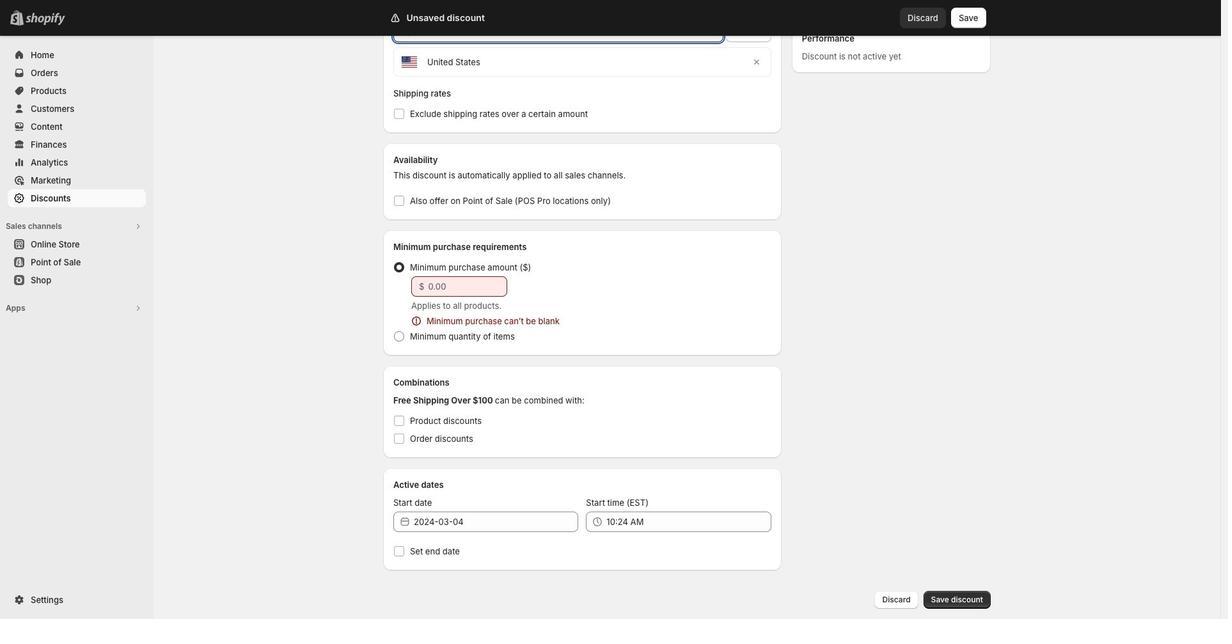 Task type: locate. For each thing, give the bounding box(es) containing it.
Search countries text field
[[414, 22, 724, 42]]

shopify image
[[26, 13, 65, 26]]

0.00 text field
[[428, 277, 508, 297]]

Enter time text field
[[607, 512, 772, 533]]



Task type: vqa. For each thing, say whether or not it's contained in the screenshot.
Enter time text box
yes



Task type: describe. For each thing, give the bounding box(es) containing it.
YYYY-MM-DD text field
[[414, 512, 579, 533]]



